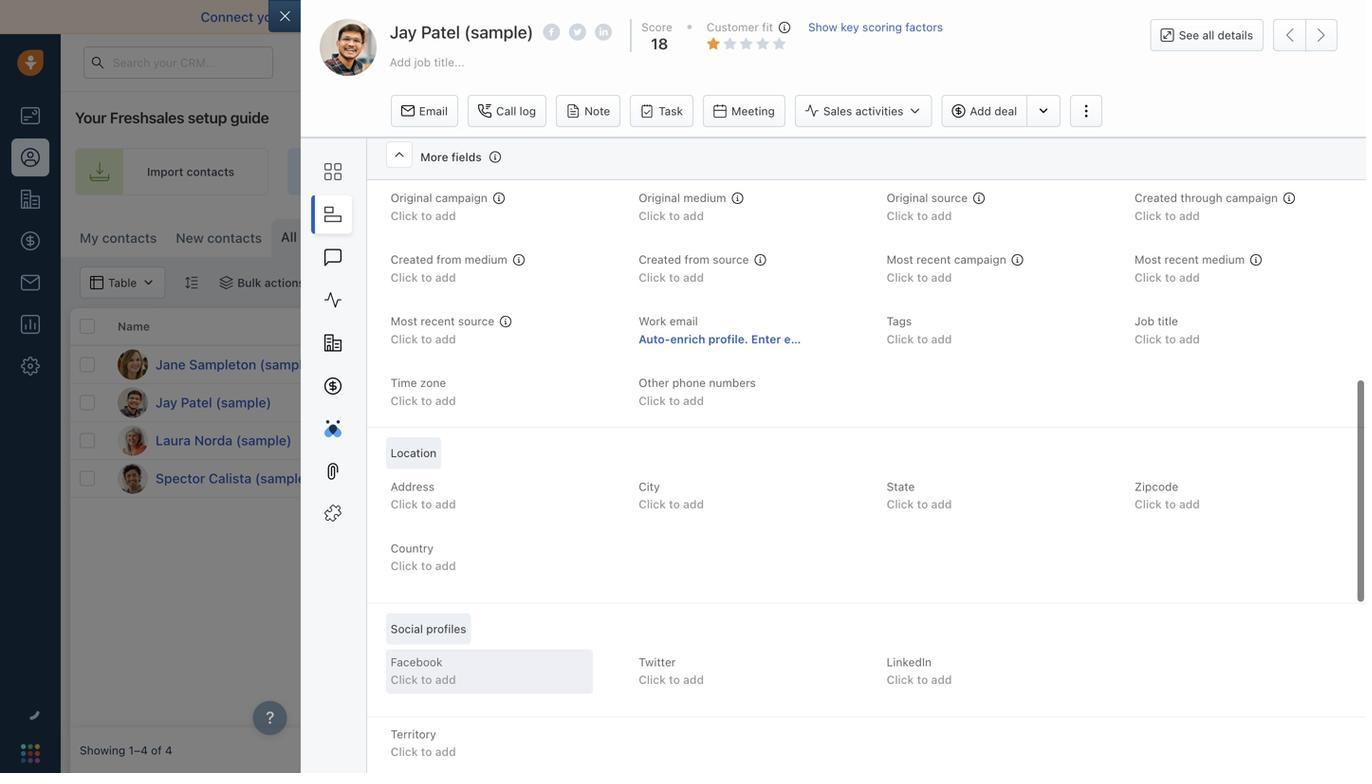 Task type: describe. For each thing, give the bounding box(es) containing it.
add inside city click to add
[[683, 498, 704, 511]]

campaign for created through campaign
[[1226, 191, 1278, 205]]

note
[[585, 104, 610, 118]]

2 vertical spatial email
[[784, 332, 814, 346]]

scoring
[[863, 20, 902, 34]]

phone for work
[[539, 320, 574, 333]]

show key scoring factors
[[809, 20, 943, 34]]

connect your mailbox link
[[201, 9, 341, 25]]

container_wx8msf4aqz5i3rn1 image
[[219, 276, 233, 289]]

bulk
[[237, 276, 261, 289]]

click inside job title click to add
[[1135, 332, 1162, 346]]

job
[[1135, 315, 1155, 328]]

contacts for my
[[102, 230, 157, 246]]

profiles
[[426, 622, 466, 636]]

press space to select this row. row containing jay patel (sample)
[[70, 384, 355, 422]]

email inside button
[[419, 104, 448, 118]]

website
[[405, 165, 448, 178]]

norda
[[194, 433, 233, 448]]

guide
[[230, 109, 269, 127]]

janesampleton@gmail.com
[[364, 356, 508, 370]]

more fields
[[420, 151, 482, 164]]

zone
[[420, 376, 446, 390]]

original for original medium
[[639, 191, 680, 205]]

source for most recent source
[[458, 315, 495, 328]]

linkedin
[[887, 656, 932, 669]]

original for original source
[[887, 191, 928, 205]]

1 vertical spatial email
[[670, 315, 698, 328]]

most recent source
[[391, 315, 495, 328]]

freshsales
[[110, 109, 184, 127]]

to inside the tags click to add
[[917, 332, 928, 346]]

numbers
[[709, 376, 756, 390]]

linkedin click to add
[[887, 656, 952, 687]]

0 horizontal spatial campaign
[[436, 191, 488, 205]]

next activity
[[649, 320, 720, 333]]

filter
[[350, 276, 378, 289]]

most for most recent campaign
[[887, 253, 914, 266]]

route leads to your team link
[[747, 148, 990, 195]]

to inside address click to add
[[421, 498, 432, 511]]

0 horizontal spatial jay patel (sample)
[[156, 395, 271, 410]]

work phone
[[507, 320, 574, 333]]

improve
[[357, 9, 407, 25]]

linkedin circled image
[[595, 22, 612, 42]]

click to add for created from source
[[639, 271, 704, 284]]

title...
[[434, 56, 465, 69]]

time
[[391, 376, 417, 390]]

showing
[[80, 744, 125, 757]]

my
[[80, 230, 99, 246]]

other phone numbers click to add
[[639, 376, 756, 407]]

address click to add
[[391, 480, 456, 511]]

meeting button
[[703, 95, 786, 127]]

social profiles
[[391, 622, 466, 636]]

sales activities
[[824, 104, 904, 118]]

location
[[391, 447, 437, 460]]

0 horizontal spatial all
[[836, 9, 850, 25]]

press space to select this row. row containing jane sampleton (sample)
[[70, 346, 355, 384]]

territory
[[391, 728, 436, 741]]

2 team from the left
[[928, 165, 956, 178]]

campaign for most recent campaign
[[954, 253, 1007, 266]]

invite your team
[[605, 165, 694, 178]]

all inside button
[[1203, 28, 1215, 42]]

2 horizontal spatial source
[[932, 191, 968, 205]]

import contacts
[[147, 165, 235, 178]]

created for created from source
[[639, 253, 682, 266]]

address
[[391, 480, 435, 493]]

(sample) for spector calista (sample) link
[[255, 471, 311, 486]]

click inside other phone numbers click to add
[[639, 394, 666, 407]]

add deal button
[[942, 95, 1027, 127]]

add inside the country click to add
[[435, 559, 456, 573]]

+ for jaypatelsample@gmail.com
[[649, 396, 656, 409]]

zipcode click to add
[[1135, 480, 1200, 511]]

add inside job title click to add
[[1180, 332, 1200, 346]]

facebook click to add
[[391, 656, 456, 687]]

through
[[1181, 191, 1223, 205]]

jane
[[156, 357, 186, 372]]

deal
[[995, 104, 1017, 118]]

click to add for created from medium
[[391, 271, 456, 284]]

press space to select this row. row containing janesampleton@gmail.com
[[355, 346, 1367, 384]]

name
[[118, 320, 150, 333]]

1 team from the left
[[666, 165, 694, 178]]

show key scoring factors link
[[809, 19, 943, 54]]

sequence
[[1152, 165, 1206, 178]]

2-
[[567, 9, 581, 25]]

sales for sales owner
[[1076, 320, 1106, 333]]

import contacts link
[[75, 148, 269, 195]]

score 18
[[642, 20, 673, 53]]

key
[[841, 20, 859, 34]]

profile.
[[709, 332, 749, 346]]

source for created from source
[[713, 253, 749, 266]]

from for created from source
[[685, 253, 710, 266]]

work for work phone
[[507, 320, 536, 333]]

add inside twitter click to add
[[683, 673, 704, 687]]

setup
[[188, 109, 227, 127]]

jay patel (sample) dialog
[[268, 0, 1367, 773]]

your
[[75, 109, 106, 127]]

click down original source
[[887, 209, 914, 222]]

call log
[[496, 104, 536, 118]]

tags click to add
[[887, 315, 952, 346]]

click to add for original source
[[887, 209, 952, 222]]

enable
[[521, 9, 563, 25]]

1 vertical spatial email
[[364, 320, 395, 333]]

recent for campaign
[[917, 253, 951, 266]]

task
[[659, 104, 683, 118]]

click inside territory click to add
[[391, 746, 418, 759]]

create sales sequence
[[1081, 165, 1206, 178]]

0 vertical spatial of
[[642, 9, 655, 25]]

city
[[639, 480, 660, 493]]

sales for sales activities
[[824, 104, 853, 118]]

recent for medium
[[1165, 253, 1199, 266]]

original medium
[[639, 191, 726, 205]]

add inside add deal button
[[970, 104, 992, 118]]

click up job
[[1135, 271, 1162, 284]]

connect
[[201, 9, 254, 25]]

zipcode
[[1135, 480, 1179, 493]]

customer
[[707, 20, 759, 34]]

add down other
[[659, 396, 681, 409]]

click down 'created from source'
[[639, 271, 666, 284]]

created through campaign
[[1135, 191, 1278, 205]]

click to add for most recent medium
[[1135, 271, 1200, 284]]

(sample) for jay patel (sample) link in the left bottom of the page
[[216, 395, 271, 410]]

click inside the tags click to add
[[887, 332, 914, 346]]

auto-
[[639, 332, 670, 346]]

close image
[[1338, 12, 1348, 22]]

bring in website leads
[[360, 165, 480, 178]]

add inside zipcode click to add
[[1180, 498, 1200, 511]]

add inside other phone numbers click to add
[[683, 394, 704, 407]]

to inside linkedin click to add
[[917, 673, 928, 687]]

click inside the facebook click to add
[[391, 673, 418, 687]]

smith
[[1128, 472, 1159, 485]]

add job title...
[[390, 56, 465, 69]]

score
[[642, 20, 673, 34]]

sampleton
[[189, 357, 256, 372]]

2 horizontal spatial from
[[1115, 9, 1144, 25]]

more
[[420, 151, 448, 164]]

twitter click to add
[[639, 656, 704, 687]]

invite your team link
[[533, 148, 728, 195]]

add inside the tags click to add
[[931, 332, 952, 346]]

click to add for original campaign
[[391, 209, 456, 222]]

s image
[[118, 464, 148, 494]]

created for created through campaign
[[1135, 191, 1178, 205]]

lauranordasample@gmail.com
[[364, 432, 526, 445]]

have
[[1033, 9, 1062, 25]]

start
[[1082, 9, 1112, 25]]

phone for other
[[673, 376, 706, 390]]

j image
[[118, 350, 148, 380]]

j image
[[118, 388, 148, 418]]

original for original campaign
[[391, 191, 432, 205]]

in
[[392, 165, 402, 178]]

fields
[[452, 151, 482, 164]]

click inside time zone click to add
[[391, 394, 418, 407]]

enrich
[[670, 332, 706, 346]]

add left job
[[390, 56, 411, 69]]

0 horizontal spatial of
[[151, 744, 162, 757]]

facebook
[[391, 656, 443, 669]]

freshworks switcher image
[[21, 744, 40, 763]]

to inside the facebook click to add
[[421, 673, 432, 687]]

grid containing jane sampleton (sample)
[[70, 308, 1367, 728]]

created for created from medium
[[391, 253, 433, 266]]

1 horizontal spatial sales
[[1121, 165, 1149, 178]]

new contacts
[[176, 230, 262, 246]]

add down other phone numbers click to add
[[659, 472, 681, 485]]

owner
[[1109, 320, 1144, 333]]

click inside address click to add
[[391, 498, 418, 511]]

recent for source
[[421, 315, 455, 328]]

john
[[1099, 472, 1125, 485]]



Task type: vqa. For each thing, say whether or not it's contained in the screenshot.
trial
no



Task type: locate. For each thing, give the bounding box(es) containing it.
medium for most recent medium
[[1202, 253, 1245, 266]]

click to add down original source
[[887, 209, 952, 222]]

task down enrich
[[684, 396, 707, 409]]

row group containing jane sampleton (sample)
[[70, 346, 355, 498]]

1 vertical spatial phone
[[673, 376, 706, 390]]

recent down original source
[[917, 253, 951, 266]]

click to add for most recent campaign
[[887, 271, 952, 284]]

data
[[921, 9, 948, 25]]

your
[[257, 9, 285, 25], [853, 9, 881, 25], [639, 165, 663, 178], [901, 165, 925, 178]]

1 row group from the left
[[70, 346, 355, 498]]

1 vertical spatial jay patel (sample)
[[156, 395, 271, 410]]

patel inside jay patel (sample) dialog
[[421, 22, 460, 42]]

click down twitter
[[639, 673, 666, 687]]

1 horizontal spatial original
[[639, 191, 680, 205]]

click to add
[[391, 209, 456, 222], [639, 209, 704, 222], [887, 209, 952, 222], [1135, 209, 1200, 222], [391, 271, 456, 284], [639, 271, 704, 284], [887, 271, 952, 284], [1135, 271, 1200, 284], [391, 332, 456, 346]]

click to add down 'through'
[[1135, 209, 1200, 222]]

0 vertical spatial all
[[836, 9, 850, 25]]

1 vertical spatial all
[[1203, 28, 1215, 42]]

team up original source
[[928, 165, 956, 178]]

add inside time zone click to add
[[435, 394, 456, 407]]

jay right j image
[[156, 395, 177, 410]]

1 horizontal spatial source
[[713, 253, 749, 266]]

1 horizontal spatial from
[[685, 253, 710, 266]]

route
[[819, 165, 851, 178]]

recent
[[917, 253, 951, 266], [1165, 253, 1199, 266], [421, 315, 455, 328]]

+ add task down other
[[649, 396, 707, 409]]

jay inside jay patel (sample) dialog
[[390, 22, 417, 42]]

create
[[1081, 165, 1118, 178]]

0 horizontal spatial patel
[[181, 395, 212, 410]]

from right start
[[1115, 9, 1144, 25]]

add left deal
[[970, 104, 992, 118]]

to inside territory click to add
[[421, 746, 432, 759]]

scratch.
[[1148, 9, 1199, 25]]

add inside territory click to add
[[435, 746, 456, 759]]

+ for spectorcalista@gmail.com
[[649, 472, 656, 485]]

jay patel (sample) link
[[156, 393, 271, 412]]

up
[[1352, 165, 1366, 178]]

click inside linkedin click to add
[[887, 673, 914, 687]]

click up the janesampleton@gmail.com
[[391, 332, 418, 346]]

next
[[649, 320, 675, 333]]

task
[[684, 396, 707, 409], [684, 472, 707, 485]]

click to add for most recent source
[[391, 332, 456, 346]]

to inside state click to add
[[917, 498, 928, 511]]

time zone click to add
[[391, 376, 456, 407]]

1 vertical spatial sales
[[1076, 320, 1106, 333]]

to inside time zone click to add
[[421, 394, 432, 407]]

grid
[[70, 308, 1367, 728]]

0 horizontal spatial recent
[[421, 315, 455, 328]]

0 vertical spatial patel
[[421, 22, 460, 42]]

1 horizontal spatial patel
[[421, 22, 460, 42]]

route leads to your team
[[819, 165, 956, 178]]

0 vertical spatial jay
[[390, 22, 417, 42]]

click down original campaign at left
[[391, 209, 418, 222]]

0 horizontal spatial from
[[437, 253, 462, 266]]

set up 
[[1331, 165, 1367, 178]]

to inside the country click to add
[[421, 559, 432, 573]]

most down by
[[391, 315, 418, 328]]

0 vertical spatial task
[[684, 396, 707, 409]]

click down original medium
[[639, 209, 666, 222]]

(sample) inside laura norda (sample) link
[[236, 433, 292, 448]]

+ add task down other phone numbers click to add
[[649, 472, 707, 485]]

(sample) down jane sampleton (sample) link
[[216, 395, 271, 410]]

0 horizontal spatial import
[[147, 165, 184, 178]]

click down create sales sequence
[[1135, 209, 1162, 222]]

click up tags
[[887, 271, 914, 284]]

0 vertical spatial email
[[419, 104, 448, 118]]

medium for created from medium
[[465, 253, 508, 266]]

contacts for all
[[300, 229, 355, 245]]

4 up filter by
[[365, 231, 372, 244]]

most up tags
[[887, 253, 914, 266]]

contacts right the "all"
[[300, 229, 355, 245]]

email up enrich
[[670, 315, 698, 328]]

sales activities button
[[795, 95, 942, 127], [795, 95, 932, 127]]

contacts right my
[[102, 230, 157, 246]]

1 original from the left
[[391, 191, 432, 205]]

0 horizontal spatial leads
[[451, 165, 480, 178]]

work inside work email auto-enrich profile. enter email
[[639, 315, 667, 328]]

0 horizontal spatial sales
[[885, 9, 917, 25]]

click to add down created from medium
[[391, 271, 456, 284]]

work up auto-
[[639, 315, 667, 328]]

1 vertical spatial patel
[[181, 395, 212, 410]]

1 horizontal spatial leads
[[854, 165, 883, 178]]

(sample) for laura norda (sample) link
[[236, 433, 292, 448]]

press space to select this row. row containing spector calista (sample)
[[70, 460, 355, 498]]

twitter
[[639, 656, 676, 669]]

email right enter
[[784, 332, 814, 346]]

sales owner
[[1076, 320, 1144, 333]]

0 horizontal spatial most
[[391, 315, 418, 328]]

click to add down most recent medium
[[1135, 271, 1200, 284]]

phone inside other phone numbers click to add
[[673, 376, 706, 390]]

1 leads from the left
[[451, 165, 480, 178]]

(sample) inside jay patel (sample) link
[[216, 395, 271, 410]]

jay patel (sample) inside jay patel (sample) dialog
[[390, 22, 534, 42]]

1 horizontal spatial email
[[419, 104, 448, 118]]

all
[[836, 9, 850, 25], [1203, 28, 1215, 42]]

factors
[[906, 20, 943, 34]]

+ add task for jaypatelsample@gmail.com
[[649, 396, 707, 409]]

filter by button
[[317, 267, 407, 299]]

patel up norda
[[181, 395, 212, 410]]

team
[[666, 165, 694, 178], [928, 165, 956, 178]]

bring
[[360, 165, 389, 178]]

press space to select this row. row containing spectorcalista@gmail.com
[[355, 460, 1367, 498]]

0 vertical spatial source
[[932, 191, 968, 205]]

spectorcalista@gmail.com link
[[364, 469, 505, 489]]

email button
[[391, 95, 458, 127]]

add inside address click to add
[[435, 498, 456, 511]]

0 vertical spatial phone
[[539, 320, 574, 333]]

to inside city click to add
[[669, 498, 680, 511]]

add inside the facebook click to add
[[435, 673, 456, 687]]

click to add down original medium
[[639, 209, 704, 222]]

press space to select this row. row containing laura norda (sample)
[[70, 422, 355, 460]]

1 horizontal spatial medium
[[684, 191, 726, 205]]

call
[[496, 104, 517, 118]]

1 horizontal spatial most
[[887, 253, 914, 266]]

to inside other phone numbers click to add
[[669, 394, 680, 407]]

campaign down fields
[[436, 191, 488, 205]]

0 horizontal spatial team
[[666, 165, 694, 178]]

click down "country"
[[391, 559, 418, 573]]

click down the state
[[887, 498, 914, 511]]

1 horizontal spatial work
[[639, 315, 667, 328]]

contacts for import
[[187, 165, 235, 178]]

medium down created through campaign
[[1202, 253, 1245, 266]]

1 horizontal spatial sales
[[1076, 320, 1106, 333]]

Search your CRM... text field
[[84, 47, 273, 79]]

click to add for original medium
[[639, 209, 704, 222]]

set
[[1331, 165, 1349, 178]]

original down the "invite your team"
[[639, 191, 680, 205]]

click down other
[[639, 394, 666, 407]]

0 horizontal spatial 4
[[165, 744, 172, 757]]

click inside zipcode click to add
[[1135, 498, 1162, 511]]

1 horizontal spatial 4
[[365, 231, 372, 244]]

2 vertical spatial source
[[458, 315, 495, 328]]

l image
[[118, 426, 148, 456]]

social
[[391, 622, 423, 636]]

from for created from medium
[[437, 253, 462, 266]]

most recent campaign
[[887, 253, 1007, 266]]

campaign down original source
[[954, 253, 1007, 266]]

click down the territory
[[391, 746, 418, 759]]

(sample) inside jane sampleton (sample) link
[[260, 357, 315, 372]]

actions
[[265, 276, 305, 289]]

spector calista (sample)
[[156, 471, 311, 486]]

1 vertical spatial import
[[147, 165, 184, 178]]

job
[[414, 56, 431, 69]]

from up most recent source
[[437, 253, 462, 266]]

source up the most recent campaign
[[932, 191, 968, 205]]

click right filter
[[391, 271, 418, 284]]

1 link
[[1221, 48, 1250, 77]]

click down linkedin
[[887, 673, 914, 687]]

0 horizontal spatial created
[[391, 253, 433, 266]]

1 horizontal spatial created
[[639, 253, 682, 266]]

0 vertical spatial 4
[[365, 231, 372, 244]]

press space to select this row. row
[[70, 346, 355, 384], [355, 346, 1367, 384], [70, 384, 355, 422], [355, 384, 1367, 422], [70, 422, 355, 460], [355, 422, 1367, 460], [70, 460, 355, 498], [355, 460, 1367, 498]]

1 horizontal spatial team
[[928, 165, 956, 178]]

sales inside jay patel (sample) dialog
[[824, 104, 853, 118]]

most for most recent source
[[391, 315, 418, 328]]

to
[[341, 9, 353, 25], [1066, 9, 1079, 25], [887, 165, 898, 178], [421, 209, 432, 222], [669, 209, 680, 222], [917, 209, 928, 222], [1165, 209, 1176, 222], [421, 271, 432, 284], [669, 271, 680, 284], [917, 271, 928, 284], [1165, 271, 1176, 284], [421, 332, 432, 346], [917, 332, 928, 346], [1165, 332, 1176, 346], [421, 394, 432, 407], [669, 394, 680, 407], [421, 498, 432, 511], [669, 498, 680, 511], [917, 498, 928, 511], [1165, 498, 1176, 511], [421, 559, 432, 573], [421, 673, 432, 687], [669, 673, 680, 687], [917, 673, 928, 687], [421, 746, 432, 759]]

mailbox
[[289, 9, 337, 25]]

sales left activities
[[824, 104, 853, 118]]

created
[[1135, 191, 1178, 205], [391, 253, 433, 266], [639, 253, 682, 266]]

import left the key at the top right
[[790, 9, 832, 25]]

2 row group from the left
[[355, 346, 1367, 498]]

created down create sales sequence
[[1135, 191, 1178, 205]]

1 horizontal spatial campaign
[[954, 253, 1007, 266]]

to inside job title click to add
[[1165, 332, 1176, 346]]

contacts down setup
[[187, 165, 235, 178]]

show
[[809, 20, 838, 34]]

0 vertical spatial email
[[658, 9, 692, 25]]

click down city
[[639, 498, 666, 511]]

2 + add task from the top
[[649, 472, 707, 485]]

see
[[1179, 28, 1200, 42]]

18 button
[[646, 35, 668, 53]]

click inside state click to add
[[887, 498, 914, 511]]

import down your freshsales setup guide
[[147, 165, 184, 178]]

click down zipcode
[[1135, 498, 1162, 511]]

created down original medium
[[639, 253, 682, 266]]

1 task from the top
[[684, 396, 707, 409]]

work for work email auto-enrich profile. enter email
[[639, 315, 667, 328]]

of right the '1–4'
[[151, 744, 162, 757]]

(sample) for jane sampleton (sample) link
[[260, 357, 315, 372]]

click to add down 'created from source'
[[639, 271, 704, 284]]

campaign right 'through'
[[1226, 191, 1278, 205]]

cell
[[924, 346, 1067, 383], [1067, 346, 1209, 383], [1209, 346, 1351, 383], [782, 384, 924, 421], [924, 384, 1067, 421], [1067, 384, 1209, 421], [1209, 384, 1351, 421], [924, 460, 1067, 497], [1209, 460, 1351, 497]]

1 + from the top
[[649, 396, 656, 409]]

2 horizontal spatial most
[[1135, 253, 1162, 266]]

medium up most recent source
[[465, 253, 508, 266]]

email down filter by
[[364, 320, 395, 333]]

jaypatelsample@gmail.com link
[[364, 393, 510, 413]]

0 vertical spatial + add task
[[649, 396, 707, 409]]

source up work email auto-enrich profile. enter email
[[713, 253, 749, 266]]

all contacts 4
[[281, 229, 372, 245]]

click to add down most recent source
[[391, 332, 456, 346]]

0 horizontal spatial work
[[507, 320, 536, 333]]

note button
[[556, 95, 621, 127]]

contacts for new
[[207, 230, 262, 246]]

+ add task for spectorcalista@gmail.com
[[649, 472, 707, 485]]

original down bring in website leads
[[391, 191, 432, 205]]

click down facebook
[[391, 673, 418, 687]]

work email auto-enrich profile. enter email
[[639, 315, 814, 346]]

jane sampleton (sample) link
[[156, 355, 315, 374]]

click inside twitter click to add
[[639, 673, 666, 687]]

1 horizontal spatial jay
[[390, 22, 417, 42]]

source up the janesampleton@gmail.com
[[458, 315, 495, 328]]

1 horizontal spatial phone
[[673, 376, 706, 390]]

so
[[952, 9, 967, 25]]

click to add down original campaign at left
[[391, 209, 456, 222]]

click to add down the most recent campaign
[[887, 271, 952, 284]]

0 horizontal spatial source
[[458, 315, 495, 328]]

0 horizontal spatial jay
[[156, 395, 177, 410]]

tags
[[887, 315, 912, 328]]

city click to add
[[639, 480, 704, 511]]

(sample) right the calista
[[255, 471, 311, 486]]

spector
[[156, 471, 205, 486]]

0 horizontal spatial email
[[364, 320, 395, 333]]

1 vertical spatial 4
[[165, 744, 172, 757]]

row group containing janesampleton@gmail.com
[[355, 346, 1367, 498]]

don't
[[996, 9, 1029, 25]]

add inside linkedin click to add
[[931, 673, 952, 687]]

facebook circled image
[[543, 22, 560, 42]]

click down tags
[[887, 332, 914, 346]]

customer fit
[[707, 20, 773, 34]]

work right most recent source
[[507, 320, 536, 333]]

2 horizontal spatial campaign
[[1226, 191, 1278, 205]]

state
[[887, 480, 915, 493]]

row group
[[70, 346, 355, 498], [355, 346, 1367, 498]]

to inside zipcode click to add
[[1165, 498, 1176, 511]]

1 horizontal spatial recent
[[917, 253, 951, 266]]

most for most recent medium
[[1135, 253, 1162, 266]]

deliverability
[[411, 9, 491, 25]]

click inside city click to add
[[639, 498, 666, 511]]

email
[[658, 9, 692, 25], [670, 315, 698, 328], [784, 332, 814, 346]]

add inside state click to add
[[931, 498, 952, 511]]

recent up the janesampleton@gmail.com
[[421, 315, 455, 328]]

leads down fields
[[451, 165, 480, 178]]

click to add for created through campaign
[[1135, 209, 1200, 222]]

original down route leads to your team
[[887, 191, 928, 205]]

jay patel (sample)
[[390, 22, 534, 42], [156, 395, 271, 410]]

task for spectorcalista@gmail.com
[[684, 472, 707, 485]]

0 vertical spatial jay patel (sample)
[[390, 22, 534, 42]]

calista
[[209, 471, 252, 486]]

0 vertical spatial +
[[649, 396, 656, 409]]

contacts
[[187, 165, 235, 178], [300, 229, 355, 245], [102, 230, 157, 246], [207, 230, 262, 246]]

1 horizontal spatial jay patel (sample)
[[390, 22, 534, 42]]

state click to add
[[887, 480, 952, 511]]

bulk actions
[[237, 276, 305, 289]]

sales left owner
[[1076, 320, 1106, 333]]

2 horizontal spatial created
[[1135, 191, 1178, 205]]

1 vertical spatial source
[[713, 253, 749, 266]]

2 task from the top
[[684, 472, 707, 485]]

(sample) right sampleton
[[260, 357, 315, 372]]

most
[[887, 253, 914, 266], [1135, 253, 1162, 266], [391, 315, 418, 328]]

sales
[[885, 9, 917, 25], [1121, 165, 1149, 178]]

original
[[391, 191, 432, 205], [639, 191, 680, 205], [887, 191, 928, 205]]

patel inside jay patel (sample) link
[[181, 395, 212, 410]]

jay up job
[[390, 22, 417, 42]]

1 vertical spatial + add task
[[649, 472, 707, 485]]

click inside the country click to add
[[391, 559, 418, 573]]

4 inside all contacts 4
[[365, 231, 372, 244]]

bulk actions button
[[207, 267, 317, 299]]

0 vertical spatial sales
[[885, 9, 917, 25]]

0 horizontal spatial medium
[[465, 253, 508, 266]]

1 + add task from the top
[[649, 396, 707, 409]]

2 horizontal spatial original
[[887, 191, 928, 205]]

click down address
[[391, 498, 418, 511]]

2 horizontal spatial recent
[[1165, 253, 1199, 266]]

by
[[381, 276, 395, 289]]

created from source
[[639, 253, 749, 266]]

0 vertical spatial sales
[[824, 104, 853, 118]]

jaypatelsample@gmail.com
[[364, 394, 510, 407]]

meeting
[[732, 104, 775, 118]]

18
[[651, 35, 668, 53]]

name row
[[70, 308, 355, 346]]

0 horizontal spatial sales
[[824, 104, 853, 118]]

press space to select this row. row containing lauranordasample@gmail.com
[[355, 422, 1367, 460]]

1 horizontal spatial of
[[642, 9, 655, 25]]

leads right route
[[854, 165, 883, 178]]

(sample) up the "spector calista (sample)" on the left
[[236, 433, 292, 448]]

patel up title...
[[421, 22, 460, 42]]

jay patel (sample) up norda
[[156, 395, 271, 410]]

2 leads from the left
[[854, 165, 883, 178]]

created up by
[[391, 253, 433, 266]]

0 horizontal spatial original
[[391, 191, 432, 205]]

of
[[642, 9, 655, 25], [151, 744, 162, 757]]

2 horizontal spatial medium
[[1202, 253, 1245, 266]]

(sample) inside jay patel (sample) dialog
[[464, 22, 534, 42]]

leads inside 'link'
[[451, 165, 480, 178]]

click down time
[[391, 394, 418, 407]]

1 vertical spatial of
[[151, 744, 162, 757]]

email
[[419, 104, 448, 118], [364, 320, 395, 333]]

import
[[790, 9, 832, 25], [147, 165, 184, 178]]

sync
[[609, 9, 638, 25]]

job title click to add
[[1135, 315, 1200, 346]]

0 horizontal spatial phone
[[539, 320, 574, 333]]

1 vertical spatial jay
[[156, 395, 177, 410]]

details
[[1218, 28, 1254, 42]]

3 original from the left
[[887, 191, 928, 205]]

4 right the '1–4'
[[165, 744, 172, 757]]

click
[[391, 209, 418, 222], [639, 209, 666, 222], [887, 209, 914, 222], [1135, 209, 1162, 222], [391, 271, 418, 284], [639, 271, 666, 284], [887, 271, 914, 284], [1135, 271, 1162, 284], [391, 332, 418, 346], [887, 332, 914, 346], [1135, 332, 1162, 346], [391, 394, 418, 407], [639, 394, 666, 407], [391, 498, 418, 511], [639, 498, 666, 511], [887, 498, 914, 511], [1135, 498, 1162, 511], [391, 559, 418, 573], [391, 673, 418, 687], [639, 673, 666, 687], [887, 673, 914, 687], [391, 746, 418, 759]]

jay inside jay patel (sample) link
[[156, 395, 177, 410]]

press space to select this row. row containing jaypatelsample@gmail.com
[[355, 384, 1367, 422]]

to inside twitter click to add
[[669, 673, 680, 687]]

twitter circled image
[[569, 22, 586, 42]]

jay patel (sample) up title...
[[390, 22, 534, 42]]

email up 18 on the left top of page
[[658, 9, 692, 25]]

2 original from the left
[[639, 191, 680, 205]]

0 vertical spatial import
[[790, 9, 832, 25]]

medium down the "invite your team"
[[684, 191, 726, 205]]

of right sync
[[642, 9, 655, 25]]

1 horizontal spatial all
[[1203, 28, 1215, 42]]

1 vertical spatial +
[[649, 472, 656, 485]]

laura norda (sample) link
[[156, 431, 292, 450]]

enter
[[752, 332, 781, 346]]

team up original medium
[[666, 165, 694, 178]]

email up more on the top left of page
[[419, 104, 448, 118]]

1 vertical spatial sales
[[1121, 165, 1149, 178]]

from down original medium
[[685, 253, 710, 266]]

1 horizontal spatial import
[[790, 9, 832, 25]]

contacts right new
[[207, 230, 262, 246]]

click down job
[[1135, 332, 1162, 346]]

recent up 'title'
[[1165, 253, 1199, 266]]

1 vertical spatial task
[[684, 472, 707, 485]]

most up job
[[1135, 253, 1162, 266]]

set up link
[[1259, 148, 1367, 195]]

task for jaypatelsample@gmail.com
[[684, 396, 707, 409]]

filter by
[[350, 276, 395, 289]]

task right city
[[684, 472, 707, 485]]

(sample) left facebook circled image
[[464, 22, 534, 42]]

(sample) inside spector calista (sample) link
[[255, 471, 311, 486]]

2 + from the top
[[649, 472, 656, 485]]



